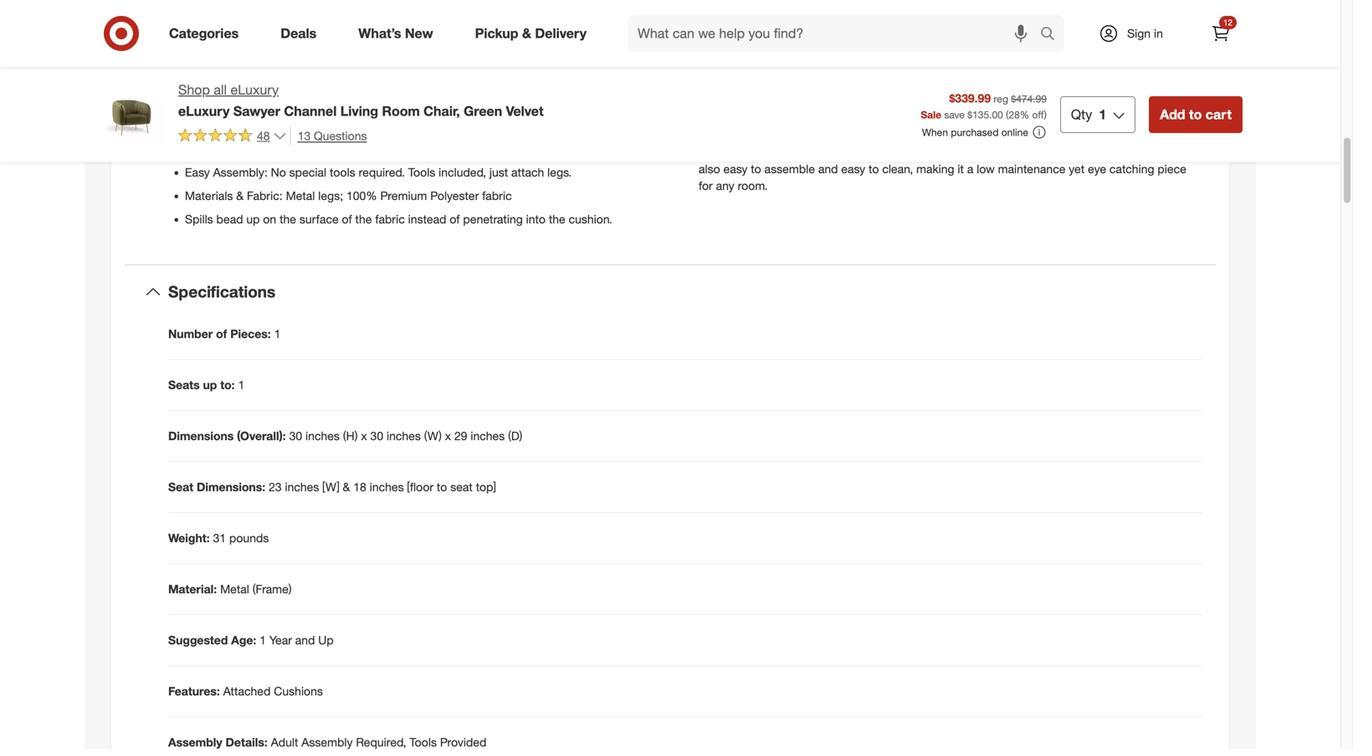 Task type: locate. For each thing, give the bounding box(es) containing it.
pounds right 31
[[229, 531, 269, 545]]

chair
[[832, 128, 858, 143], [1153, 145, 1179, 160]]

0 horizontal spatial a
[[967, 162, 974, 176]]

this up the yet
[[1075, 145, 1097, 160]]

x right (h)
[[361, 429, 367, 443]]

to
[[1189, 106, 1202, 123], [1054, 111, 1064, 126], [751, 162, 761, 176], [869, 162, 879, 176], [437, 480, 447, 494]]

instead
[[408, 212, 447, 226]]

12
[[1224, 17, 1233, 28]]

a up hugging
[[998, 128, 1004, 143]]

& inside pickup & delivery link
[[522, 25, 531, 41]]

fabric down premium
[[375, 212, 405, 226]]

living
[[340, 103, 378, 119]]

of left pieces:
[[216, 326, 227, 341]]

green
[[464, 103, 502, 119]]

channel inside shop all eluxury eluxury sawyer channel living room chair, green velvet
[[284, 103, 337, 119]]

1 horizontal spatial chair
[[1153, 145, 1179, 160]]

of
[[342, 212, 352, 226], [450, 212, 460, 226], [216, 326, 227, 341]]

to down with
[[869, 162, 879, 176]]

1 horizontal spatial up
[[246, 212, 260, 226]]

assemble
[[765, 162, 815, 176]]

any left well-
[[1068, 111, 1086, 126]]

0 vertical spatial this
[[699, 128, 721, 143]]

1 horizontal spatial metal
[[286, 188, 315, 203]]

the inside channel barrel chairs add luxury modern style and comfort options to any well-furnished home. this deep seated accent chair is your perfect seating for a living room, bedroom, and reading room. minimalism meets comfort with the unique body hugging design. this oversized chair is also easy to assemble and easy to clean, making it a low maintenance yet eye catching piece for any room.
[[900, 145, 917, 160]]

is up piece
[[1182, 145, 1191, 160]]

eluxury
[[231, 82, 279, 98], [178, 103, 230, 119]]

is left your
[[861, 128, 869, 143]]

1 vertical spatial fabric
[[375, 212, 405, 226]]

specifications
[[168, 282, 276, 301]]

included,
[[439, 165, 486, 180]]

0 horizontal spatial 30
[[289, 429, 302, 443]]

online
[[1002, 126, 1029, 138]]

1 vertical spatial metal
[[220, 582, 249, 596]]

the right on
[[280, 212, 296, 226]]

1 vertical spatial dimensions:
[[197, 480, 265, 494]]

chairs
[[779, 111, 810, 126]]

no
[[271, 165, 286, 180]]

1 horizontal spatial easy
[[841, 162, 866, 176]]

& right pickup
[[522, 25, 531, 41]]

2 horizontal spatial &
[[522, 25, 531, 41]]

clean,
[[883, 162, 913, 176]]

1 vertical spatial room.
[[738, 178, 768, 193]]

furnished
[[1114, 111, 1163, 126]]

home.
[[1167, 111, 1199, 126]]

attached
[[223, 684, 271, 698]]

pounds for weight: 31 pounds
[[229, 531, 269, 545]]

up left on
[[246, 212, 260, 226]]

0 vertical spatial dimensions:
[[230, 118, 294, 133]]

29.5h
[[368, 118, 399, 133]]

1 right pieces:
[[274, 326, 281, 341]]

channel up 13
[[284, 103, 337, 119]]

pickup & delivery link
[[461, 15, 608, 52]]

body
[[959, 145, 985, 160]]

& down assembly: at the top left of page
[[236, 188, 244, 203]]

dimensions: up 300
[[230, 118, 294, 133]]

qty
[[1071, 106, 1093, 123]]

2 vertical spatial &
[[343, 480, 350, 494]]

dimensions: left 23
[[197, 480, 265, 494]]

low
[[977, 162, 995, 176]]

1 horizontal spatial fabric
[[482, 188, 512, 203]]

the down perfect
[[900, 145, 917, 160]]

1 horizontal spatial channel
[[699, 111, 742, 126]]

0 vertical spatial comfort
[[967, 111, 1008, 126]]

up
[[246, 212, 260, 226], [203, 377, 217, 392]]

1 vertical spatial any
[[716, 178, 735, 193]]

what's
[[358, 25, 401, 41]]

[w]
[[322, 480, 340, 494]]

0 horizontal spatial is
[[861, 128, 869, 143]]

hugging
[[989, 145, 1031, 160]]

chair down reading on the right of page
[[1153, 145, 1179, 160]]

1 vertical spatial eluxury
[[178, 103, 230, 119]]

for down 135.00
[[981, 128, 995, 143]]

features:
[[168, 684, 220, 698]]

easy right also
[[724, 162, 748, 176]]

age:
[[231, 633, 256, 647]]

13
[[298, 128, 311, 143]]

dimensions (overall): 30 inches (h) x 30 inches (w) x 29 inches (d)
[[168, 429, 523, 443]]

comfort
[[967, 111, 1008, 126], [830, 145, 872, 160]]

room. up also
[[699, 145, 729, 160]]

30w
[[298, 118, 322, 133]]

135.00
[[973, 108, 1003, 121]]

1 vertical spatial this
[[1075, 145, 1097, 160]]

2 easy from the left
[[841, 162, 866, 176]]

materials
[[185, 188, 233, 203]]

%
[[1020, 108, 1030, 121]]

0 vertical spatial up
[[246, 212, 260, 226]]

0 vertical spatial chair
[[832, 128, 858, 143]]

piece
[[1158, 162, 1187, 176]]

pounds
[[261, 142, 300, 156], [229, 531, 269, 545]]

1 horizontal spatial any
[[1068, 111, 1086, 126]]

the
[[900, 145, 917, 160], [280, 212, 296, 226], [355, 212, 372, 226], [549, 212, 566, 226]]

to right )
[[1054, 111, 1064, 126]]

0 horizontal spatial eluxury
[[178, 103, 230, 119]]

room.
[[699, 145, 729, 160], [738, 178, 768, 193]]

velvet
[[506, 103, 544, 119]]

making
[[917, 162, 955, 176]]

13 questions link
[[290, 126, 367, 145]]

up left to:
[[203, 377, 217, 392]]

oversized
[[1100, 145, 1150, 160]]

all
[[214, 82, 227, 98]]

1 horizontal spatial 30
[[370, 429, 383, 443]]

0 vertical spatial metal
[[286, 188, 315, 203]]

channel inside channel barrel chairs add luxury modern style and comfort options to any well-furnished home. this deep seated accent chair is your perfect seating for a living room, bedroom, and reading room. minimalism meets comfort with the unique body hugging design. this oversized chair is also easy to assemble and easy to clean, making it a low maintenance yet eye catching piece for any room.
[[699, 111, 742, 126]]

the down 100% on the left of page
[[355, 212, 372, 226]]

0 vertical spatial fabric
[[482, 188, 512, 203]]

& for fabric:
[[236, 188, 244, 203]]

shop
[[178, 82, 210, 98]]

seated
[[754, 128, 790, 143]]

easy left clean,
[[841, 162, 866, 176]]

a right it
[[967, 162, 974, 176]]

& left the 18
[[343, 480, 350, 494]]

image of eluxury sawyer channel living room chair, green velvet image
[[98, 80, 165, 147]]

channel up "deep"
[[699, 111, 742, 126]]

just
[[490, 165, 508, 180]]

a
[[998, 128, 1004, 143], [967, 162, 974, 176]]

this left "deep"
[[699, 128, 721, 143]]

fabric
[[482, 188, 512, 203], [375, 212, 405, 226]]

1 horizontal spatial eluxury
[[231, 82, 279, 98]]

of down materials & fabric: metal legs; 100% premium polyester fabric
[[342, 212, 352, 226]]

catching
[[1110, 162, 1155, 176]]

what's new
[[358, 25, 433, 41]]

any
[[1068, 111, 1086, 126], [716, 178, 735, 193]]

dimensions: for seat
[[197, 480, 265, 494]]

0 horizontal spatial of
[[216, 326, 227, 341]]

highlights
[[168, 87, 233, 103]]

premium
[[380, 188, 427, 203]]

questions
[[314, 128, 367, 143]]

$474.99
[[1011, 92, 1047, 105]]

fabric down the just
[[482, 188, 512, 203]]

search
[[1033, 27, 1073, 43]]

and left $
[[944, 111, 964, 126]]

29d
[[334, 118, 355, 133]]

for down also
[[699, 178, 713, 193]]

30 right (h)
[[370, 429, 383, 443]]

room. down minimalism
[[738, 178, 768, 193]]

it
[[958, 162, 964, 176]]

bedroom,
[[1071, 128, 1122, 143]]

0 horizontal spatial up
[[203, 377, 217, 392]]

[floor
[[407, 480, 434, 494]]

29
[[454, 429, 467, 443]]

1 right to:
[[238, 377, 245, 392]]

1 vertical spatial pounds
[[229, 531, 269, 545]]

0 horizontal spatial room.
[[699, 145, 729, 160]]

dimensions:
[[230, 118, 294, 133], [197, 480, 265, 494]]

1 horizontal spatial comfort
[[967, 111, 1008, 126]]

13 questions
[[298, 128, 367, 143]]

1 horizontal spatial for
[[981, 128, 995, 143]]

1 vertical spatial for
[[699, 178, 713, 193]]

0 horizontal spatial easy
[[724, 162, 748, 176]]

$339.99
[[950, 91, 991, 105]]

room,
[[1038, 128, 1068, 143]]

0 horizontal spatial fabric
[[375, 212, 405, 226]]

accent
[[793, 128, 829, 143]]

$
[[968, 108, 973, 121]]

year
[[269, 633, 292, 647]]

0 vertical spatial pounds
[[261, 142, 300, 156]]

search button
[[1033, 15, 1073, 55]]

(d)
[[508, 429, 523, 443]]

0 vertical spatial &
[[522, 25, 531, 41]]

pickup
[[475, 25, 519, 41]]

0 vertical spatial for
[[981, 128, 995, 143]]

eluxury down shop
[[178, 103, 230, 119]]

features: attached cushions
[[168, 684, 323, 698]]

300
[[238, 142, 257, 156]]

30 right (overall):
[[289, 429, 302, 443]]

to right add
[[1189, 106, 1202, 123]]

this
[[699, 128, 721, 143], [1075, 145, 1097, 160]]

1 horizontal spatial is
[[1182, 145, 1191, 160]]

any down also
[[716, 178, 735, 193]]

dimensions: for product
[[230, 118, 294, 133]]

0 vertical spatial is
[[861, 128, 869, 143]]

1 vertical spatial is
[[1182, 145, 1191, 160]]

metal down special
[[286, 188, 315, 203]]

suggested
[[168, 633, 228, 647]]

metal left (frame)
[[220, 582, 249, 596]]

also
[[699, 162, 720, 176]]

0 horizontal spatial &
[[236, 188, 244, 203]]

1 vertical spatial &
[[236, 188, 244, 203]]

1
[[1099, 106, 1107, 123], [274, 326, 281, 341], [238, 377, 245, 392], [260, 633, 266, 647]]

of down polyester
[[450, 212, 460, 226]]

material:
[[168, 582, 217, 596]]

the right into
[[549, 212, 566, 226]]

0 horizontal spatial channel
[[284, 103, 337, 119]]

(w)
[[424, 429, 442, 443]]

pounds up no
[[261, 142, 300, 156]]

chair down luxury
[[832, 128, 858, 143]]

to left seat
[[437, 480, 447, 494]]

0 vertical spatial a
[[998, 128, 1004, 143]]

0 horizontal spatial comfort
[[830, 145, 872, 160]]

eluxury up sawyer
[[231, 82, 279, 98]]

to inside button
[[1189, 106, 1202, 123]]

add
[[1160, 106, 1186, 123]]



Task type: describe. For each thing, give the bounding box(es) containing it.
0 vertical spatial eluxury
[[231, 82, 279, 98]]

add to cart button
[[1149, 96, 1243, 133]]

easy assembly: no special tools required.  tools included, just attach legs.
[[185, 165, 572, 180]]

delivery
[[535, 25, 587, 41]]

inches left (h)
[[306, 429, 340, 443]]

off
[[1032, 108, 1044, 121]]

1 vertical spatial up
[[203, 377, 217, 392]]

(frame)
[[253, 582, 292, 596]]

number of pieces: 1
[[168, 326, 281, 341]]

1 vertical spatial comfort
[[830, 145, 872, 160]]

penetrating
[[463, 212, 523, 226]]

1 vertical spatial a
[[967, 162, 974, 176]]

1 horizontal spatial a
[[998, 128, 1004, 143]]

channel barrel chairs add luxury modern style and comfort options to any well-furnished home. this deep seated accent chair is your perfect seating for a living room, bedroom, and reading room. minimalism meets comfort with the unique body hugging design. this oversized chair is also easy to assemble and easy to clean, making it a low maintenance yet eye catching piece for any room.
[[699, 111, 1199, 193]]

purchased
[[951, 126, 999, 138]]

pickup & delivery
[[475, 25, 587, 41]]

what's new link
[[344, 15, 454, 52]]

inches right the 18
[[370, 480, 404, 494]]

48
[[257, 128, 270, 143]]

18
[[353, 480, 366, 494]]

0 horizontal spatial this
[[699, 128, 721, 143]]

sign in link
[[1085, 15, 1189, 52]]

1 horizontal spatial this
[[1075, 145, 1097, 160]]

style
[[916, 111, 941, 126]]

well-
[[1089, 111, 1114, 126]]

inches left (w)
[[387, 429, 421, 443]]

meets
[[795, 145, 827, 160]]

1 30 from the left
[[289, 429, 302, 443]]

tools
[[330, 165, 355, 180]]

inches right 29
[[471, 429, 505, 443]]

yet
[[1069, 162, 1085, 176]]

fabric:
[[247, 188, 283, 203]]

legs.
[[548, 165, 572, 180]]

inches right 23
[[285, 480, 319, 494]]

2 30 from the left
[[370, 429, 383, 443]]

maintenance
[[998, 162, 1066, 176]]

unique
[[920, 145, 955, 160]]

0 horizontal spatial any
[[716, 178, 735, 193]]

cushions
[[274, 684, 323, 698]]

fabric for polyester
[[482, 188, 512, 203]]

1 right qty
[[1099, 106, 1107, 123]]

1 horizontal spatial &
[[343, 480, 350, 494]]

shop all eluxury eluxury sawyer channel living room chair, green velvet
[[178, 82, 544, 119]]

weight: 31 pounds
[[168, 531, 269, 545]]

28
[[1009, 108, 1020, 121]]

minimalism
[[732, 145, 791, 160]]

tools
[[408, 165, 436, 180]]

1 vertical spatial chair
[[1153, 145, 1179, 160]]

in
[[1154, 26, 1163, 41]]

add
[[814, 111, 834, 126]]

capacity:
[[185, 142, 235, 156]]

capacity: 300 pounds
[[185, 142, 300, 156]]

0 horizontal spatial metal
[[220, 582, 249, 596]]

spills bead up on the surface of the fabric instead of penetrating into the cushion.
[[185, 212, 613, 226]]

seat dimensions: 23 inches [w] & 18 inches [floor to seat top]
[[168, 480, 496, 494]]

x right 29d
[[359, 118, 365, 133]]

pounds for capacity: 300 pounds
[[261, 142, 300, 156]]

reg
[[994, 92, 1009, 105]]

attach
[[511, 165, 544, 180]]

1 left "year"
[[260, 633, 266, 647]]

(
[[1006, 108, 1009, 121]]

0 horizontal spatial chair
[[832, 128, 858, 143]]

to down minimalism
[[751, 162, 761, 176]]

x left 29
[[445, 429, 451, 443]]

luxury
[[837, 111, 869, 126]]

(overall):
[[237, 429, 286, 443]]

sign
[[1128, 26, 1151, 41]]

your
[[872, 128, 895, 143]]

$339.99 reg $474.99 sale save $ 135.00 ( 28 % off )
[[921, 91, 1047, 121]]

assembly:
[[213, 165, 268, 180]]

with
[[875, 145, 897, 160]]

options
[[1012, 111, 1051, 126]]

on
[[263, 212, 276, 226]]

)
[[1044, 108, 1047, 121]]

special
[[289, 165, 327, 180]]

add to cart
[[1160, 106, 1232, 123]]

seats up to: 1
[[168, 377, 245, 392]]

categories link
[[155, 15, 260, 52]]

1 easy from the left
[[724, 162, 748, 176]]

& for delivery
[[522, 25, 531, 41]]

seat
[[450, 480, 473, 494]]

0 vertical spatial any
[[1068, 111, 1086, 126]]

What can we help you find? suggestions appear below search field
[[628, 15, 1045, 52]]

(h)
[[343, 429, 358, 443]]

top]
[[476, 480, 496, 494]]

to:
[[220, 377, 235, 392]]

2 horizontal spatial of
[[450, 212, 460, 226]]

design.
[[1034, 145, 1072, 160]]

specifications button
[[125, 265, 1216, 319]]

cart
[[1206, 106, 1232, 123]]

1 horizontal spatial room.
[[738, 178, 768, 193]]

up
[[318, 633, 334, 647]]

sale
[[921, 108, 942, 121]]

and down furnished
[[1125, 128, 1145, 143]]

spills
[[185, 212, 213, 226]]

material: metal (frame)
[[168, 582, 292, 596]]

1 horizontal spatial of
[[342, 212, 352, 226]]

reading
[[1148, 128, 1187, 143]]

living
[[1008, 128, 1035, 143]]

0 vertical spatial room.
[[699, 145, 729, 160]]

0 horizontal spatial for
[[699, 178, 713, 193]]

seat
[[168, 480, 193, 494]]

23
[[269, 480, 282, 494]]

and down meets
[[818, 162, 838, 176]]

into
[[526, 212, 546, 226]]

x left 29d
[[325, 118, 331, 133]]

fabric for the
[[375, 212, 405, 226]]

and left up
[[295, 633, 315, 647]]

product dimensions: 30w x 29d x 29.5h
[[185, 118, 399, 133]]

when
[[922, 126, 948, 138]]



Task type: vqa. For each thing, say whether or not it's contained in the screenshot.
exclusive
no



